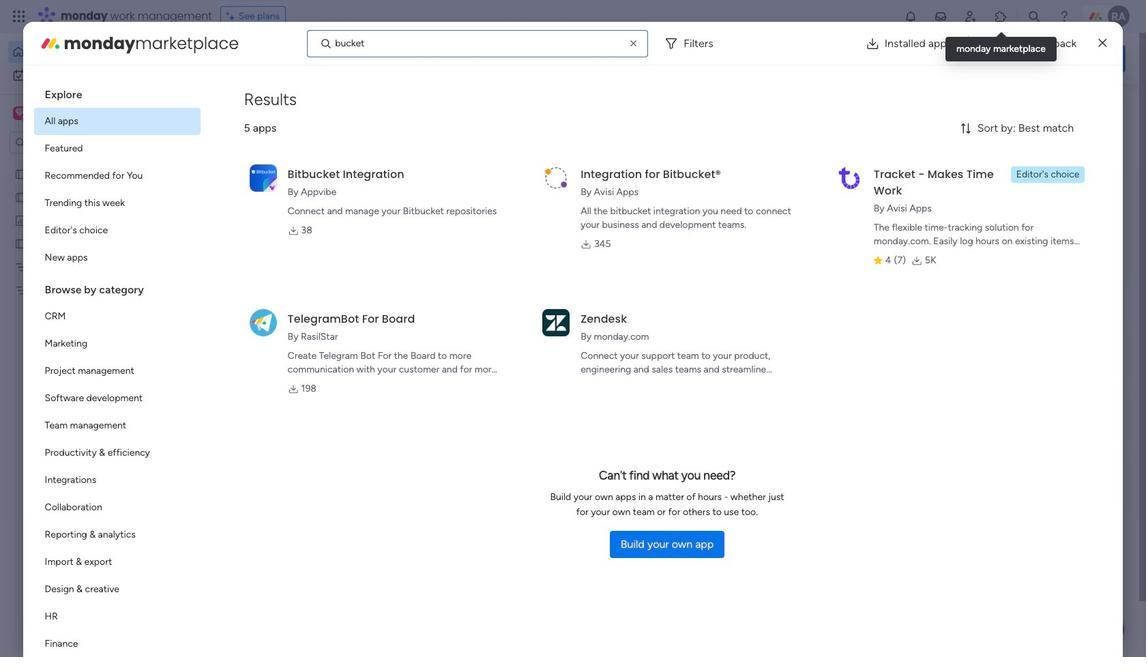 Task type: describe. For each thing, give the bounding box(es) containing it.
select product image
[[12, 10, 26, 23]]

dapulse x slim image
[[1099, 35, 1107, 52]]

notifications image
[[904, 10, 918, 23]]

ruby anderson image
[[1108, 5, 1130, 27]]

workspace selection element
[[13, 105, 114, 123]]

help image
[[1058, 10, 1071, 23]]

Search in workspace field
[[29, 135, 114, 150]]

invite members image
[[964, 10, 978, 23]]



Task type: vqa. For each thing, say whether or not it's contained in the screenshot.
v2 bolt switch Image
yes



Task type: locate. For each thing, give the bounding box(es) containing it.
list box
[[34, 76, 200, 657], [0, 159, 174, 486]]

1 vertical spatial public board image
[[14, 237, 27, 250]]

0 vertical spatial monday marketplace image
[[994, 10, 1008, 23]]

0 vertical spatial public board image
[[14, 167, 27, 180]]

public board image down public dashboard icon
[[14, 237, 27, 250]]

heading
[[34, 76, 200, 108], [34, 272, 200, 303]]

update feed image
[[934, 10, 948, 23]]

v2 user feedback image
[[932, 51, 943, 66]]

1 heading from the top
[[34, 76, 200, 108]]

2 heading from the top
[[34, 272, 200, 303]]

getting started element
[[921, 326, 1126, 380]]

workspace image
[[13, 106, 27, 121]]

quick search results list box
[[211, 128, 888, 476]]

public board image up public board icon
[[14, 167, 27, 180]]

see plans image
[[226, 9, 239, 24]]

0 horizontal spatial monday marketplace image
[[39, 32, 61, 54]]

app logo image
[[249, 164, 277, 192], [543, 164, 570, 192], [836, 164, 863, 192], [249, 309, 277, 336], [543, 309, 570, 336]]

search everything image
[[1028, 10, 1041, 23]]

v2 bolt switch image
[[1039, 51, 1047, 66]]

2 public board image from the top
[[14, 237, 27, 250]]

public dashboard image
[[14, 214, 27, 227]]

contact sales element
[[921, 457, 1126, 511]]

1 public board image from the top
[[14, 167, 27, 180]]

templates image image
[[934, 103, 1114, 197]]

public board image
[[14, 190, 27, 203]]

1 vertical spatial heading
[[34, 272, 200, 303]]

1 horizontal spatial monday marketplace image
[[994, 10, 1008, 23]]

monday marketplace image
[[994, 10, 1008, 23], [39, 32, 61, 54]]

public board image
[[14, 167, 27, 180], [14, 237, 27, 250]]

0 vertical spatial heading
[[34, 76, 200, 108]]

option
[[8, 41, 166, 63], [8, 64, 166, 86], [34, 108, 200, 135], [34, 135, 200, 162], [0, 161, 174, 164], [34, 162, 200, 190], [34, 190, 200, 217], [34, 217, 200, 244], [34, 244, 200, 272], [34, 303, 200, 330], [34, 330, 200, 358], [34, 358, 200, 385], [34, 385, 200, 412], [34, 412, 200, 439], [34, 439, 200, 467], [34, 467, 200, 494], [34, 494, 200, 521], [34, 521, 200, 549], [34, 549, 200, 576], [34, 576, 200, 603], [34, 603, 200, 631], [34, 631, 200, 657]]

1 vertical spatial monday marketplace image
[[39, 32, 61, 54]]

help center element
[[921, 391, 1126, 446]]

workspace image
[[15, 106, 24, 121]]



